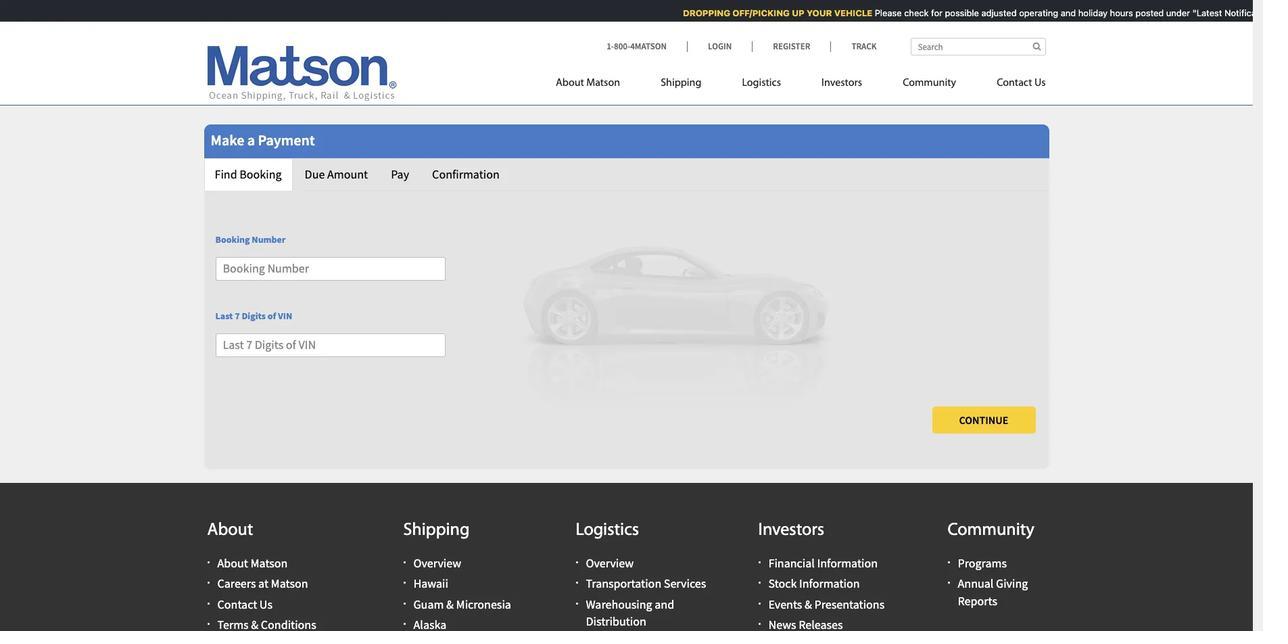 Task type: vqa. For each thing, say whether or not it's contained in the screenshot.
schedule
no



Task type: describe. For each thing, give the bounding box(es) containing it.
Last 7 Digits of VIN text field
[[215, 333, 446, 357]]

up
[[787, 7, 800, 18]]

community link
[[883, 71, 977, 99]]

about matson careers at matson contact us
[[218, 556, 308, 612]]

logistics inside top menu navigation
[[743, 78, 781, 89]]

distribution
[[586, 613, 647, 629]]

transportation services link
[[586, 576, 706, 592]]

top menu navigation
[[556, 71, 1046, 99]]

1 vertical spatial contact us link
[[218, 596, 273, 612]]

shipping link
[[641, 71, 722, 99]]

of
[[268, 310, 276, 322]]

Search search field
[[911, 38, 1046, 55]]

about for about matson careers at matson contact us
[[218, 556, 248, 571]]

1-800-4matson link
[[607, 41, 687, 52]]

and inside the overview transportation services warehousing and distribution
[[655, 596, 675, 612]]

overview transportation services warehousing and distribution
[[586, 556, 706, 629]]

stock information link
[[769, 576, 860, 592]]

matson for about matson
[[587, 78, 621, 89]]

overview link for logistics
[[586, 556, 634, 571]]

1-
[[607, 41, 614, 52]]

logistics inside footer
[[576, 522, 639, 540]]

blue matson logo with ocean, shipping, truck, rail and logistics written beneath it. image
[[207, 46, 397, 102]]

community inside top menu navigation
[[903, 78, 957, 89]]

vin
[[278, 310, 292, 322]]

giving
[[997, 576, 1029, 592]]

investors inside footer
[[759, 522, 825, 540]]

due
[[305, 166, 325, 182]]

800-
[[614, 41, 631, 52]]

1 vertical spatial information
[[800, 576, 860, 592]]

transportation
[[586, 576, 662, 592]]

events & presentations link
[[769, 596, 885, 612]]

confirmation link
[[422, 158, 511, 191]]

login link
[[687, 41, 753, 52]]

financial
[[769, 556, 815, 571]]

number
[[252, 234, 286, 246]]

hours
[[1105, 7, 1129, 18]]

presentations
[[815, 596, 885, 612]]

hawaii link
[[414, 576, 449, 592]]

services
[[664, 576, 706, 592]]

register link
[[753, 41, 831, 52]]

overview for hawaii
[[414, 556, 462, 571]]

register
[[774, 41, 811, 52]]

last
[[215, 310, 233, 322]]

warehousing
[[586, 596, 653, 612]]

2 vertical spatial matson
[[271, 576, 308, 592]]

overview hawaii guam & micronesia
[[414, 556, 511, 612]]

about matson link for careers at matson link
[[218, 556, 288, 571]]

annual
[[958, 576, 994, 592]]

community inside footer
[[948, 522, 1035, 540]]

investors link
[[802, 71, 883, 99]]

find booking
[[215, 166, 282, 182]]

about for about
[[207, 522, 253, 540]]

1 horizontal spatial and
[[1056, 7, 1071, 18]]

shipping inside top menu navigation
[[661, 78, 702, 89]]

check
[[900, 7, 924, 18]]

booking number
[[215, 234, 286, 246]]

warehousing and distribution link
[[586, 596, 675, 629]]

holiday
[[1074, 7, 1103, 18]]

notification
[[1220, 7, 1264, 18]]



Task type: locate. For each thing, give the bounding box(es) containing it.
about matson
[[556, 78, 621, 89]]

shipping up hawaii link
[[404, 522, 470, 540]]

1 vertical spatial about
[[207, 522, 253, 540]]

2 & from the left
[[805, 596, 813, 612]]

guam
[[414, 596, 444, 612]]

matson inside top menu navigation
[[587, 78, 621, 89]]

2 overview link from the left
[[586, 556, 634, 571]]

0 vertical spatial about matson link
[[556, 71, 641, 99]]

1 horizontal spatial overview
[[586, 556, 634, 571]]

footer containing about
[[0, 483, 1254, 631]]

us inside about matson careers at matson contact us
[[260, 596, 273, 612]]

1 horizontal spatial logistics
[[743, 78, 781, 89]]

booking left 'number'
[[215, 234, 250, 246]]

1 overview from the left
[[414, 556, 462, 571]]

due amount
[[305, 166, 368, 182]]

2 vertical spatial about
[[218, 556, 248, 571]]

0 vertical spatial about
[[556, 78, 584, 89]]

information up events & presentations link
[[800, 576, 860, 592]]

1 vertical spatial shipping
[[404, 522, 470, 540]]

digits
[[242, 310, 266, 322]]

None search field
[[911, 38, 1046, 55]]

& down stock information 'link'
[[805, 596, 813, 612]]

overview
[[414, 556, 462, 571], [586, 556, 634, 571]]

1 vertical spatial contact
[[218, 596, 257, 612]]

1 overview link from the left
[[414, 556, 462, 571]]

1 horizontal spatial shipping
[[661, 78, 702, 89]]

vehicle
[[830, 7, 868, 18]]

your
[[802, 7, 827, 18]]

0 vertical spatial matson
[[587, 78, 621, 89]]

1 vertical spatial investors
[[759, 522, 825, 540]]

0 horizontal spatial logistics
[[576, 522, 639, 540]]

overview up transportation
[[586, 556, 634, 571]]

& inside overview hawaii guam & micronesia
[[447, 596, 454, 612]]

overview inside overview hawaii guam & micronesia
[[414, 556, 462, 571]]

adjusted
[[977, 7, 1012, 18]]

dropping
[[678, 7, 726, 18]]

investors
[[822, 78, 863, 89], [759, 522, 825, 540]]

for
[[927, 7, 938, 18]]

about matson link for shipping link
[[556, 71, 641, 99]]

contact down search search field
[[997, 78, 1033, 89]]

programs annual giving reports
[[958, 556, 1029, 609]]

track link
[[831, 41, 877, 52]]

programs
[[958, 556, 1007, 571]]

about matson link down the 1- at left top
[[556, 71, 641, 99]]

micronesia
[[456, 596, 511, 612]]

1 horizontal spatial us
[[1035, 78, 1046, 89]]

booking
[[240, 166, 282, 182], [215, 234, 250, 246]]

community down search search field
[[903, 78, 957, 89]]

about matson link up careers at matson link
[[218, 556, 288, 571]]

contact us link down search icon
[[977, 71, 1046, 99]]

about
[[556, 78, 584, 89], [207, 522, 253, 540], [218, 556, 248, 571]]

us down the at at the left bottom
[[260, 596, 273, 612]]

annual giving reports link
[[958, 576, 1029, 609]]

about inside about matson careers at matson contact us
[[218, 556, 248, 571]]

operating
[[1015, 7, 1054, 18]]

payment
[[258, 131, 315, 150]]

under
[[1162, 7, 1186, 18]]

find booking link
[[204, 158, 293, 191]]

pay link
[[380, 158, 420, 191]]

0 vertical spatial us
[[1035, 78, 1046, 89]]

us
[[1035, 78, 1046, 89], [260, 596, 273, 612]]

logistics down register link
[[743, 78, 781, 89]]

programs link
[[958, 556, 1007, 571]]

logistics up transportation
[[576, 522, 639, 540]]

please
[[870, 7, 897, 18]]

overview link up transportation
[[586, 556, 634, 571]]

login
[[708, 41, 732, 52]]

about for about matson
[[556, 78, 584, 89]]

contact down "careers"
[[218, 596, 257, 612]]

1 vertical spatial logistics
[[576, 522, 639, 540]]

at
[[259, 576, 269, 592]]

pay
[[391, 166, 409, 182]]

reports
[[958, 593, 998, 609]]

0 vertical spatial contact
[[997, 78, 1033, 89]]

matson for about matson careers at matson contact us
[[251, 556, 288, 571]]

7
[[235, 310, 240, 322]]

1 vertical spatial matson
[[251, 556, 288, 571]]

0 vertical spatial booking
[[240, 166, 282, 182]]

contact inside about matson careers at matson contact us
[[218, 596, 257, 612]]

overview inside the overview transportation services warehousing and distribution
[[586, 556, 634, 571]]

1 vertical spatial about matson link
[[218, 556, 288, 571]]

possible
[[940, 7, 974, 18]]

and
[[1056, 7, 1071, 18], [655, 596, 675, 612]]

0 horizontal spatial overview
[[414, 556, 462, 571]]

overview up hawaii
[[414, 556, 462, 571]]

overview link up hawaii
[[414, 556, 462, 571]]

0 horizontal spatial &
[[447, 596, 454, 612]]

overview link
[[414, 556, 462, 571], [586, 556, 634, 571]]

1 vertical spatial community
[[948, 522, 1035, 540]]

contact us
[[997, 78, 1046, 89]]

1 horizontal spatial overview link
[[586, 556, 634, 571]]

1 horizontal spatial contact
[[997, 78, 1033, 89]]

shipping inside footer
[[404, 522, 470, 540]]

0 vertical spatial community
[[903, 78, 957, 89]]

hawaii
[[414, 576, 449, 592]]

confirmation
[[432, 166, 500, 182]]

1 vertical spatial booking
[[215, 234, 250, 246]]

a
[[247, 131, 255, 150]]

last 7 digits of vin
[[215, 310, 292, 322]]

& right guam
[[447, 596, 454, 612]]

make
[[211, 131, 245, 150]]

us down search icon
[[1035, 78, 1046, 89]]

track
[[852, 41, 877, 52]]

0 horizontal spatial contact
[[218, 596, 257, 612]]

1 & from the left
[[447, 596, 454, 612]]

4matson
[[631, 41, 667, 52]]

1 vertical spatial and
[[655, 596, 675, 612]]

shipping
[[661, 78, 702, 89], [404, 522, 470, 540]]

contact us link
[[977, 71, 1046, 99], [218, 596, 273, 612]]

0 horizontal spatial overview link
[[414, 556, 462, 571]]

investors down track link
[[822, 78, 863, 89]]

investors up financial
[[759, 522, 825, 540]]

us inside top menu navigation
[[1035, 78, 1046, 89]]

investors inside top menu navigation
[[822, 78, 863, 89]]

0 vertical spatial contact us link
[[977, 71, 1046, 99]]

financial information stock information events & presentations
[[769, 556, 885, 612]]

1-800-4matson
[[607, 41, 667, 52]]

& inside 'financial information stock information events & presentations'
[[805, 596, 813, 612]]

careers at matson link
[[218, 576, 308, 592]]

find
[[215, 166, 237, 182]]

0 horizontal spatial and
[[655, 596, 675, 612]]

community up programs
[[948, 522, 1035, 540]]

0 vertical spatial and
[[1056, 7, 1071, 18]]

information
[[818, 556, 878, 571], [800, 576, 860, 592]]

matson right the at at the left bottom
[[271, 576, 308, 592]]

contact us link down "careers"
[[218, 596, 273, 612]]

due amount link
[[294, 158, 379, 191]]

about matson link
[[556, 71, 641, 99], [218, 556, 288, 571]]

and left holiday
[[1056, 7, 1071, 18]]

0 horizontal spatial shipping
[[404, 522, 470, 540]]

logistics
[[743, 78, 781, 89], [576, 522, 639, 540]]

matson up the at at the left bottom
[[251, 556, 288, 571]]

"latest
[[1188, 7, 1218, 18]]

information up stock information 'link'
[[818, 556, 878, 571]]

careers
[[218, 576, 256, 592]]

&
[[447, 596, 454, 612], [805, 596, 813, 612]]

0 horizontal spatial contact us link
[[218, 596, 273, 612]]

events
[[769, 596, 803, 612]]

1 horizontal spatial about matson link
[[556, 71, 641, 99]]

make a payment
[[211, 131, 315, 150]]

posted
[[1131, 7, 1159, 18]]

0 horizontal spatial about matson link
[[218, 556, 288, 571]]

0 vertical spatial investors
[[822, 78, 863, 89]]

dropping off/picking up your vehicle please check for possible adjusted operating and holiday hours posted under "latest notification
[[678, 7, 1264, 18]]

booking down make a payment
[[240, 166, 282, 182]]

Booking Number text field
[[215, 257, 446, 281]]

matson
[[587, 78, 621, 89], [251, 556, 288, 571], [271, 576, 308, 592]]

amount
[[327, 166, 368, 182]]

logistics link
[[722, 71, 802, 99]]

financial information link
[[769, 556, 878, 571]]

2 overview from the left
[[586, 556, 634, 571]]

shipping down 4matson
[[661, 78, 702, 89]]

guam & micronesia link
[[414, 596, 511, 612]]

and down transportation services link
[[655, 596, 675, 612]]

footer
[[0, 483, 1254, 631]]

contact inside contact us link
[[997, 78, 1033, 89]]

overview for transportation
[[586, 556, 634, 571]]

0 vertical spatial shipping
[[661, 78, 702, 89]]

stock
[[769, 576, 797, 592]]

1 vertical spatial us
[[260, 596, 273, 612]]

0 horizontal spatial us
[[260, 596, 273, 612]]

overview link for shipping
[[414, 556, 462, 571]]

0 vertical spatial logistics
[[743, 78, 781, 89]]

matson down the 1- at left top
[[587, 78, 621, 89]]

1 horizontal spatial &
[[805, 596, 813, 612]]

1 horizontal spatial contact us link
[[977, 71, 1046, 99]]

about inside top menu navigation
[[556, 78, 584, 89]]

None submit
[[933, 407, 1036, 434]]

community
[[903, 78, 957, 89], [948, 522, 1035, 540]]

search image
[[1033, 42, 1042, 51]]

0 vertical spatial information
[[818, 556, 878, 571]]

off/picking
[[728, 7, 785, 18]]



